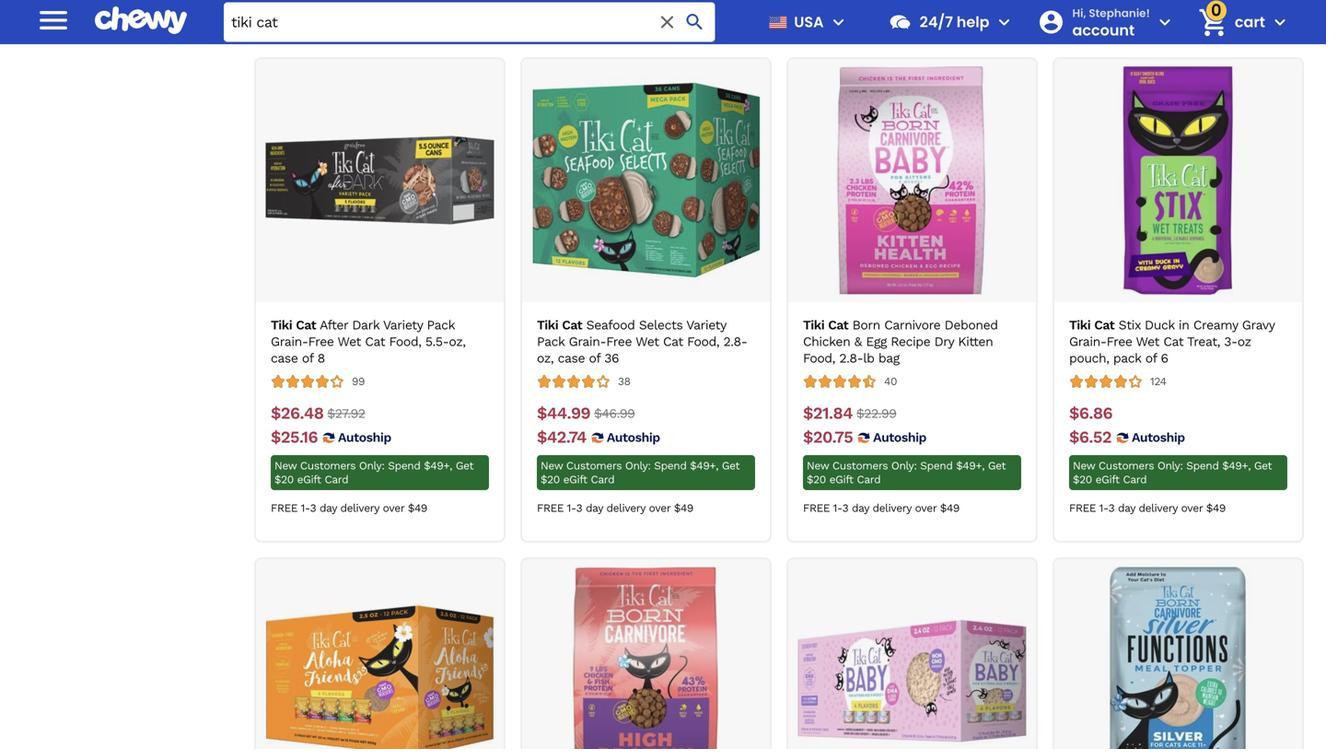 Task type: vqa. For each thing, say whether or not it's contained in the screenshot.
OZ, related to $44.99
yes



Task type: locate. For each thing, give the bounding box(es) containing it.
new down $42.74 'text box'
[[541, 459, 563, 472]]

3 of from the left
[[1146, 351, 1157, 366]]

pouch,
[[1070, 351, 1110, 366]]

1 vertical spatial 2.8-
[[840, 351, 864, 366]]

cat down selects
[[663, 334, 683, 349]]

1 autoship from the left
[[338, 430, 391, 445]]

1 free from the left
[[308, 334, 334, 349]]

case
[[271, 351, 298, 366], [558, 351, 585, 366]]

customers for $42.74
[[567, 459, 622, 472]]

5.5-
[[426, 334, 449, 349]]

grain-
[[271, 334, 308, 349], [569, 334, 606, 349], [1070, 334, 1107, 349]]

day
[[320, 1, 337, 14], [586, 1, 603, 14], [852, 1, 869, 14], [320, 502, 337, 515], [586, 502, 603, 515], [852, 502, 869, 515], [1118, 502, 1136, 515]]

2 autoship from the left
[[607, 430, 660, 445]]

customers down $6.52 text field
[[1099, 459, 1155, 472]]

3 spend from the left
[[921, 459, 953, 472]]

cat up the 6
[[1164, 334, 1184, 349]]

variety right selects
[[687, 317, 726, 333]]

hi, stephanie! account
[[1073, 5, 1151, 40]]

2.8- inside born carnivore deboned chicken & egg recipe dry kitten food, 2.8-lb bag
[[840, 351, 864, 366]]

3 grain- from the left
[[1070, 334, 1107, 349]]

of inside after dark variety pack grain-free wet cat food, 5.5-oz, case of 8
[[302, 351, 313, 366]]

$42.74
[[537, 428, 587, 447]]

$20 down $25.16 text box on the left of page
[[275, 473, 294, 486]]

egift down $42.74 'text box'
[[563, 473, 588, 486]]

2 horizontal spatial wet
[[1136, 334, 1160, 349]]

4 card from the left
[[1123, 473, 1147, 486]]

36
[[605, 351, 619, 366]]

4 autoship from the left
[[1132, 430, 1186, 445]]

2 new from the left
[[541, 459, 563, 472]]

2 variety from the left
[[687, 317, 726, 333]]

in
[[1179, 317, 1190, 333]]

wet down after on the top of the page
[[338, 334, 361, 349]]

wet for $44.99
[[636, 334, 659, 349]]

food, inside after dark variety pack grain-free wet cat food, 5.5-oz, case of 8
[[389, 334, 422, 349]]

2 customers from the left
[[567, 459, 622, 472]]

new down '$20.75' text field
[[807, 459, 829, 472]]

0 horizontal spatial pack
[[427, 317, 455, 333]]

menu image
[[828, 11, 850, 33]]

1 horizontal spatial of
[[589, 351, 601, 366]]

1 customers from the left
[[300, 459, 356, 472]]

1 only: from the left
[[359, 459, 385, 472]]

0 horizontal spatial grain-
[[271, 334, 308, 349]]

new down $25.16 text box on the left of page
[[275, 459, 297, 472]]

$22.99
[[857, 406, 897, 421]]

3 get from the left
[[988, 459, 1006, 472]]

born
[[853, 317, 881, 333]]

new customers only: spend $49+, get $20 egift card down $6.52 text field
[[1073, 459, 1273, 486]]

new for $20.75
[[807, 459, 829, 472]]

delivery
[[340, 1, 379, 14], [607, 1, 646, 14], [873, 1, 912, 14], [340, 502, 379, 515], [607, 502, 646, 515], [873, 502, 912, 515], [1139, 502, 1178, 515]]

1 $49+, from the left
[[424, 459, 452, 472]]

wet down selects
[[636, 334, 659, 349]]

$42.74 text field
[[537, 428, 587, 448]]

egift down $25.16 text box on the left of page
[[297, 473, 321, 486]]

free
[[308, 334, 334, 349], [606, 334, 632, 349], [1107, 334, 1133, 349]]

wet inside seafood selects variety pack grain-free wet cat food, 2.8- oz, case of 36
[[636, 334, 659, 349]]

1 grain- from the left
[[271, 334, 308, 349]]

3 only: from the left
[[892, 459, 917, 472]]

$20 down $42.74 'text box'
[[541, 473, 560, 486]]

menu image
[[35, 2, 72, 38]]

1-
[[301, 1, 310, 14], [567, 1, 576, 14], [833, 1, 843, 14], [301, 502, 310, 515], [567, 502, 576, 515], [833, 502, 843, 515], [1100, 502, 1109, 515]]

$20.75 text field
[[803, 428, 853, 448]]

egift down $6.52 text field
[[1096, 473, 1120, 486]]

grain- for $44.99
[[569, 334, 606, 349]]

2 free from the left
[[606, 334, 632, 349]]

free inside seafood selects variety pack grain-free wet cat food, 2.8- oz, case of 36
[[606, 334, 632, 349]]

case left the 36
[[558, 351, 585, 366]]

$46.99
[[594, 406, 635, 421]]

1 horizontal spatial food,
[[687, 334, 720, 349]]

customers down '$20.75' text field
[[833, 459, 888, 472]]

pack up $44.99
[[537, 334, 565, 349]]

0 horizontal spatial free
[[308, 334, 334, 349]]

$20 for $25.16
[[275, 473, 294, 486]]

card
[[325, 473, 349, 486], [591, 473, 615, 486], [857, 473, 881, 486], [1123, 473, 1147, 486]]

1 horizontal spatial grain-
[[569, 334, 606, 349]]

cat down "dark"
[[365, 334, 385, 349]]

$49
[[408, 1, 427, 14], [674, 1, 694, 14], [941, 1, 960, 14], [408, 502, 427, 515], [674, 502, 694, 515], [941, 502, 960, 515], [1207, 502, 1226, 515]]

3 $49+, from the left
[[957, 459, 985, 472]]

only:
[[359, 459, 385, 472], [625, 459, 651, 472], [892, 459, 917, 472], [1158, 459, 1183, 472]]

pack inside after dark variety pack grain-free wet cat food, 5.5-oz, case of 8
[[427, 317, 455, 333]]

1 tiki cat from the left
[[271, 317, 316, 333]]

grain- up pouch,
[[1070, 334, 1107, 349]]

grain- inside after dark variety pack grain-free wet cat food, 5.5-oz, case of 8
[[271, 334, 308, 349]]

$20 for $42.74
[[541, 473, 560, 486]]

tiki up pouch,
[[1070, 317, 1091, 333]]

$20 down '$20.75' text field
[[807, 473, 826, 486]]

1 card from the left
[[325, 473, 349, 486]]

stix
[[1119, 317, 1141, 333]]

24/7
[[920, 12, 954, 32]]

1 case from the left
[[271, 351, 298, 366]]

2 egift from the left
[[563, 473, 588, 486]]

of left "8"
[[302, 351, 313, 366]]

3 customers from the left
[[833, 459, 888, 472]]

free up "8"
[[308, 334, 334, 349]]

3
[[310, 1, 316, 14], [576, 1, 582, 14], [843, 1, 849, 14], [310, 502, 316, 515], [576, 502, 582, 515], [843, 502, 849, 515], [1109, 502, 1115, 515]]

2 horizontal spatial of
[[1146, 351, 1157, 366]]

usa button
[[762, 0, 850, 44]]

2 $49+, from the left
[[690, 459, 719, 472]]

wet down 'duck'
[[1136, 334, 1160, 349]]

3 new customers only: spend $49+, get $20 egift card from the left
[[807, 459, 1006, 486]]

only: down $46.99 text box
[[625, 459, 651, 472]]

4 $20 from the left
[[1073, 473, 1093, 486]]

only: for $26.48
[[359, 459, 385, 472]]

oz, for $44.99
[[537, 351, 554, 366]]

4 new customers only: spend $49+, get $20 egift card from the left
[[1073, 459, 1273, 486]]

new customers only: spend $49+, get $20 egift card for $20.75
[[807, 459, 1006, 486]]

2 case from the left
[[558, 351, 585, 366]]

0 horizontal spatial wet
[[338, 334, 361, 349]]

pack
[[427, 317, 455, 333], [537, 334, 565, 349]]

2.8-
[[724, 334, 748, 349], [840, 351, 864, 366]]

new customers only: spend $49+, get $20 egift card down $46.99 text box
[[541, 459, 740, 486]]

8
[[317, 351, 325, 366]]

variety inside seafood selects variety pack grain-free wet cat food, 2.8- oz, case of 36
[[687, 317, 726, 333]]

new customers only: spend $49+, get $20 egift card
[[275, 459, 474, 486], [541, 459, 740, 486], [807, 459, 1006, 486], [1073, 459, 1273, 486]]

$49+, for $26.48
[[424, 459, 452, 472]]

3 card from the left
[[857, 473, 881, 486]]

1 horizontal spatial pack
[[537, 334, 565, 349]]

case for $26.48
[[271, 351, 298, 366]]

2 grain- from the left
[[569, 334, 606, 349]]

card for $42.74
[[591, 473, 615, 486]]

over
[[383, 1, 405, 14], [649, 1, 671, 14], [915, 1, 937, 14], [383, 502, 405, 515], [649, 502, 671, 515], [915, 502, 937, 515], [1182, 502, 1203, 515]]

card for $20.75
[[857, 473, 881, 486]]

0 vertical spatial oz,
[[449, 334, 466, 349]]

new customers only: spend $49+, get $20 egift card down $27.92 text box
[[275, 459, 474, 486]]

4 only: from the left
[[1158, 459, 1183, 472]]

1 new from the left
[[275, 459, 297, 472]]

1 new customers only: spend $49+, get $20 egift card from the left
[[275, 459, 474, 486]]

4 new from the left
[[1073, 459, 1096, 472]]

tiki cat
[[271, 317, 316, 333], [537, 317, 583, 333], [803, 317, 849, 333], [1070, 317, 1115, 333]]

case left "8"
[[271, 351, 298, 366]]

autoship for $44.99
[[607, 430, 660, 445]]

tiki left after on the top of the page
[[271, 317, 292, 333]]

oz,
[[449, 334, 466, 349], [537, 351, 554, 366]]

only: for $21.84
[[892, 459, 917, 472]]

recipe
[[891, 334, 931, 349]]

cat left seafood
[[562, 317, 583, 333]]

egift
[[297, 473, 321, 486], [563, 473, 588, 486], [830, 473, 854, 486], [1096, 473, 1120, 486]]

2 tiki cat from the left
[[537, 317, 583, 333]]

2 $20 from the left
[[541, 473, 560, 486]]

tiki cat left seafood
[[537, 317, 583, 333]]

2 get from the left
[[722, 459, 740, 472]]

spend for $21.84
[[921, 459, 953, 472]]

of left the 36
[[589, 351, 601, 366]]

$44.99
[[537, 404, 591, 423]]

1 wet from the left
[[338, 334, 361, 349]]

case inside after dark variety pack grain-free wet cat food, 5.5-oz, case of 8
[[271, 351, 298, 366]]

grain- inside 'stix duck in creamy gravy grain-free wet cat treat, 3-oz pouch, pack of 6'
[[1070, 334, 1107, 349]]

$26.48 $27.92
[[271, 404, 365, 423]]

cat inside 'stix duck in creamy gravy grain-free wet cat treat, 3-oz pouch, pack of 6'
[[1164, 334, 1184, 349]]

autoship for $21.84
[[874, 430, 927, 445]]

2 horizontal spatial free
[[1107, 334, 1133, 349]]

tiki cat born carnivore silver functional cat food topper, 1.5-oz pouch, case of 12 image
[[1065, 567, 1293, 749]]

$22.99 text field
[[857, 404, 897, 424]]

0 horizontal spatial variety
[[383, 317, 423, 333]]

after dark variety pack grain-free wet cat food, 5.5-oz, case of 8
[[271, 317, 466, 366]]

autoship for $26.48
[[338, 430, 391, 445]]

pack inside seafood selects variety pack grain-free wet cat food, 2.8- oz, case of 36
[[537, 334, 565, 349]]

wet
[[338, 334, 361, 349], [636, 334, 659, 349], [1136, 334, 1160, 349]]

deboned
[[945, 317, 998, 333]]

cat
[[296, 317, 316, 333], [562, 317, 583, 333], [828, 317, 849, 333], [1095, 317, 1115, 333], [365, 334, 385, 349], [663, 334, 683, 349], [1164, 334, 1184, 349]]

wet inside after dark variety pack grain-free wet cat food, 5.5-oz, case of 8
[[338, 334, 361, 349]]

1 get from the left
[[456, 459, 474, 472]]

2 wet from the left
[[636, 334, 659, 349]]

0 horizontal spatial of
[[302, 351, 313, 366]]

creamy
[[1194, 317, 1239, 333]]

$6.86
[[1070, 404, 1113, 423]]

stephanie!
[[1089, 5, 1151, 20]]

1 horizontal spatial variety
[[687, 317, 726, 333]]

autoship down $46.99 text box
[[607, 430, 660, 445]]

new down $6.52 text field
[[1073, 459, 1096, 472]]

tiki for $44.99
[[537, 317, 559, 333]]

$20 down $6.52 text field
[[1073, 473, 1093, 486]]

0 vertical spatial pack
[[427, 317, 455, 333]]

variety
[[383, 317, 423, 333], [687, 317, 726, 333]]

wet inside 'stix duck in creamy gravy grain-free wet cat treat, 3-oz pouch, pack of 6'
[[1136, 334, 1160, 349]]

3 free from the left
[[1107, 334, 1133, 349]]

only: for $44.99
[[625, 459, 651, 472]]

3 tiki cat from the left
[[803, 317, 849, 333]]

of
[[302, 351, 313, 366], [589, 351, 601, 366], [1146, 351, 1157, 366]]

1 $20 from the left
[[275, 473, 294, 486]]

cart link
[[1191, 0, 1266, 44]]

3 egift from the left
[[830, 473, 854, 486]]

new customers only: spend $49+, get $20 egift card for $42.74
[[541, 459, 740, 486]]

0 horizontal spatial food,
[[389, 334, 422, 349]]

2 card from the left
[[591, 473, 615, 486]]

tiki cat up "chicken"
[[803, 317, 849, 333]]

help menu image
[[994, 11, 1016, 33]]

tiki up "chicken"
[[803, 317, 825, 333]]

2.8- down &
[[840, 351, 864, 366]]

$20
[[275, 473, 294, 486], [541, 473, 560, 486], [807, 473, 826, 486], [1073, 473, 1093, 486]]

get
[[456, 459, 474, 472], [722, 459, 740, 472], [988, 459, 1006, 472], [1255, 459, 1273, 472]]

2 horizontal spatial food,
[[803, 351, 836, 366]]

autoship
[[338, 430, 391, 445], [607, 430, 660, 445], [874, 430, 927, 445], [1132, 430, 1186, 445]]

2.8- left "chicken"
[[724, 334, 748, 349]]

3 new from the left
[[807, 459, 829, 472]]

$6.52
[[1070, 428, 1112, 447]]

autoship down $27.92 text box
[[338, 430, 391, 445]]

tiki cat for $44.99
[[537, 317, 583, 333]]

autoship down $22.99 text box
[[874, 430, 927, 445]]

3 tiki from the left
[[803, 317, 825, 333]]

account menu image
[[1154, 11, 1176, 33]]

grain- down seafood
[[569, 334, 606, 349]]

hi,
[[1073, 5, 1087, 20]]

food, inside seafood selects variety pack grain-free wet cat food, 2.8- oz, case of 36
[[687, 334, 720, 349]]

grain- inside seafood selects variety pack grain-free wet cat food, 2.8- oz, case of 36
[[569, 334, 606, 349]]

pack up the 5.5-
[[427, 317, 455, 333]]

tiki cat born carnivore chicken & herring grain-free dry cat food, 11.1-lb bag image
[[532, 567, 761, 749]]

case inside seafood selects variety pack grain-free wet cat food, 2.8- oz, case of 36
[[558, 351, 585, 366]]

free
[[271, 1, 298, 14], [537, 1, 564, 14], [803, 1, 830, 14], [271, 502, 298, 515], [537, 502, 564, 515], [803, 502, 830, 515], [1070, 502, 1097, 515]]

spend for $26.48
[[388, 459, 421, 472]]

$6.52 text field
[[1070, 428, 1112, 448]]

only: down the 124
[[1158, 459, 1183, 472]]

3 wet from the left
[[1136, 334, 1160, 349]]

free 1-3 day delivery over $49
[[271, 1, 427, 14], [537, 1, 694, 14], [803, 1, 960, 14], [271, 502, 427, 515], [537, 502, 694, 515], [803, 502, 960, 515], [1070, 502, 1226, 515]]

$49+,
[[424, 459, 452, 472], [690, 459, 719, 472], [957, 459, 985, 472], [1223, 459, 1251, 472]]

4 customers from the left
[[1099, 459, 1155, 472]]

variety right "dark"
[[383, 317, 423, 333]]

1 horizontal spatial free
[[606, 334, 632, 349]]

3 autoship from the left
[[874, 430, 927, 445]]

cart menu image
[[1270, 11, 1292, 33]]

grain- up $26.48
[[271, 334, 308, 349]]

1 vertical spatial oz,
[[537, 351, 554, 366]]

1 vertical spatial pack
[[537, 334, 565, 349]]

free inside 'stix duck in creamy gravy grain-free wet cat treat, 3-oz pouch, pack of 6'
[[1107, 334, 1133, 349]]

1 horizontal spatial wet
[[636, 334, 659, 349]]

customers down $42.74 'text box'
[[567, 459, 622, 472]]

2 only: from the left
[[625, 459, 651, 472]]

food,
[[389, 334, 422, 349], [687, 334, 720, 349], [803, 351, 836, 366]]

customers for $20.75
[[833, 459, 888, 472]]

get for $21.84
[[988, 459, 1006, 472]]

2 of from the left
[[589, 351, 601, 366]]

1 spend from the left
[[388, 459, 421, 472]]

2 spend from the left
[[654, 459, 687, 472]]

1 horizontal spatial case
[[558, 351, 585, 366]]

$21.84 $22.99
[[803, 404, 897, 423]]

tiki for $26.48
[[271, 317, 292, 333]]

cat up "chicken"
[[828, 317, 849, 333]]

tiki left seafood
[[537, 317, 559, 333]]

tiki
[[271, 317, 292, 333], [537, 317, 559, 333], [803, 317, 825, 333], [1070, 317, 1091, 333]]

variety inside after dark variety pack grain-free wet cat food, 5.5-oz, case of 8
[[383, 317, 423, 333]]

cat left after on the top of the page
[[296, 317, 316, 333]]

customers
[[300, 459, 356, 472], [567, 459, 622, 472], [833, 459, 888, 472], [1099, 459, 1155, 472]]

3 $20 from the left
[[807, 473, 826, 486]]

new customers only: spend $49+, get $20 egift card down $22.99 text box
[[807, 459, 1006, 486]]

0 horizontal spatial case
[[271, 351, 298, 366]]

new
[[275, 459, 297, 472], [541, 459, 563, 472], [807, 459, 829, 472], [1073, 459, 1096, 472]]

1 of from the left
[[302, 351, 313, 366]]

3-
[[1225, 334, 1238, 349]]

egift for $6.52
[[1096, 473, 1120, 486]]

$26.48
[[271, 404, 324, 423]]

spend
[[388, 459, 421, 472], [654, 459, 687, 472], [921, 459, 953, 472], [1187, 459, 1219, 472]]

only: down $27.92 text box
[[359, 459, 385, 472]]

$25.16 text field
[[271, 428, 318, 448]]

account
[[1073, 20, 1135, 40]]

autoship down the 124
[[1132, 430, 1186, 445]]

cat inside after dark variety pack grain-free wet cat food, 5.5-oz, case of 8
[[365, 334, 385, 349]]

free inside after dark variety pack grain-free wet cat food, 5.5-oz, case of 8
[[308, 334, 334, 349]]

free up pack
[[1107, 334, 1133, 349]]

1 horizontal spatial 2.8-
[[840, 351, 864, 366]]

free up the 36
[[606, 334, 632, 349]]

oz, inside after dark variety pack grain-free wet cat food, 5.5-oz, case of 8
[[449, 334, 466, 349]]

0 horizontal spatial 2.8-
[[724, 334, 748, 349]]

chewy home image
[[95, 0, 187, 41]]

of left the 6
[[1146, 351, 1157, 366]]

seafood selects variety pack grain-free wet cat food, 2.8- oz, case of 36
[[537, 317, 748, 366]]

egift down '$20.75' text field
[[830, 473, 854, 486]]

4 tiki from the left
[[1070, 317, 1091, 333]]

2 tiki from the left
[[537, 317, 559, 333]]

2 horizontal spatial grain-
[[1070, 334, 1107, 349]]

customers down $25.16 text box on the left of page
[[300, 459, 356, 472]]

cat inside seafood selects variety pack grain-free wet cat food, 2.8- oz, case of 36
[[663, 334, 683, 349]]

1 tiki from the left
[[271, 317, 292, 333]]

$49+, for $21.84
[[957, 459, 985, 472]]

1 egift from the left
[[297, 473, 321, 486]]

2 new customers only: spend $49+, get $20 egift card from the left
[[541, 459, 740, 486]]

tiki cat left after on the top of the page
[[271, 317, 316, 333]]

1 horizontal spatial oz,
[[537, 351, 554, 366]]

oz, inside seafood selects variety pack grain-free wet cat food, 2.8- oz, case of 36
[[537, 351, 554, 366]]

help
[[957, 12, 990, 32]]

0 horizontal spatial oz,
[[449, 334, 466, 349]]

tiki cat up pouch,
[[1070, 317, 1115, 333]]

0 vertical spatial 2.8-
[[724, 334, 748, 349]]

cart
[[1235, 12, 1266, 32]]

of for $26.48
[[302, 351, 313, 366]]

of inside seafood selects variety pack grain-free wet cat food, 2.8- oz, case of 36
[[589, 351, 601, 366]]

Search text field
[[224, 2, 715, 42]]

4 egift from the left
[[1096, 473, 1120, 486]]

only: down $22.99 text box
[[892, 459, 917, 472]]

egg
[[866, 334, 887, 349]]

1 variety from the left
[[383, 317, 423, 333]]

tiki cat aloha friends chicken variety pack grain-free wet cat food, 2.5-oz, case of 12 image
[[266, 567, 494, 749]]



Task type: describe. For each thing, give the bounding box(es) containing it.
99
[[352, 375, 365, 388]]

of for $44.99
[[589, 351, 601, 366]]

kitten
[[958, 334, 993, 349]]

&
[[855, 334, 862, 349]]

4 tiki cat from the left
[[1070, 317, 1115, 333]]

tiki cat seafood selects variety pack grain-free wet cat food, 2.8-oz, case of 36 image
[[532, 66, 761, 295]]

submit search image
[[684, 11, 706, 33]]

tiki cat baby variety pack shreds grain-free wet cat food, 2.4-oz can, case of 12 image
[[798, 567, 1027, 749]]

customers for $6.52
[[1099, 459, 1155, 472]]

$20 for $6.52
[[1073, 473, 1093, 486]]

24/7 help
[[920, 12, 990, 32]]

egift for $25.16
[[297, 473, 321, 486]]

38
[[618, 375, 631, 388]]

treat,
[[1188, 334, 1221, 349]]

get for $44.99
[[722, 459, 740, 472]]

duck
[[1145, 317, 1175, 333]]

new for $25.16
[[275, 459, 297, 472]]

tiki cat after dark variety pack grain-free wet cat food, 5.5-oz, case of 8 image
[[266, 66, 494, 295]]

$44.99 text field
[[537, 404, 591, 424]]

$46.99 text field
[[594, 404, 635, 424]]

food, for $26.48
[[389, 334, 422, 349]]

grain- for $26.48
[[271, 334, 308, 349]]

$27.92
[[327, 406, 365, 421]]

$21.84
[[803, 404, 853, 423]]

new customers only: spend $49+, get $20 egift card for $25.16
[[275, 459, 474, 486]]

free for $26.48
[[308, 334, 334, 349]]

pack for $26.48
[[427, 317, 455, 333]]

case for $44.99
[[558, 351, 585, 366]]

spend for $44.99
[[654, 459, 687, 472]]

carnivore
[[885, 317, 941, 333]]

seafood
[[587, 317, 635, 333]]

4 spend from the left
[[1187, 459, 1219, 472]]

chicken
[[803, 334, 851, 349]]

$20.75
[[803, 428, 853, 447]]

tiki for $21.84
[[803, 317, 825, 333]]

card for $6.52
[[1123, 473, 1147, 486]]

variety for $44.99
[[687, 317, 726, 333]]

usa
[[794, 12, 824, 32]]

new for $42.74
[[541, 459, 563, 472]]

born carnivore deboned chicken & egg recipe dry kitten food, 2.8-lb bag
[[803, 317, 998, 366]]

food, inside born carnivore deboned chicken & egg recipe dry kitten food, 2.8-lb bag
[[803, 351, 836, 366]]

24/7 help link
[[881, 0, 990, 44]]

dark
[[352, 317, 380, 333]]

$49+, for $44.99
[[690, 459, 719, 472]]

tiki cat for $26.48
[[271, 317, 316, 333]]

wet for $26.48
[[338, 334, 361, 349]]

4 $49+, from the left
[[1223, 459, 1251, 472]]

4 get from the left
[[1255, 459, 1273, 472]]

bag
[[879, 351, 900, 366]]

items image
[[1197, 6, 1229, 39]]

2.8- inside seafood selects variety pack grain-free wet cat food, 2.8- oz, case of 36
[[724, 334, 748, 349]]

$20 for $20.75
[[807, 473, 826, 486]]

oz
[[1238, 334, 1252, 349]]

stix duck in creamy gravy grain-free wet cat treat, 3-oz pouch, pack of 6
[[1070, 317, 1275, 366]]

chewy support image
[[889, 10, 913, 34]]

$26.48 text field
[[271, 404, 324, 424]]

pack for $44.99
[[537, 334, 565, 349]]

$27.92 text field
[[327, 404, 365, 424]]

124
[[1151, 375, 1167, 388]]

gravy
[[1243, 317, 1275, 333]]

customers for $25.16
[[300, 459, 356, 472]]

lb
[[864, 351, 875, 366]]

$6.86 text field
[[1070, 404, 1113, 424]]

food, for $44.99
[[687, 334, 720, 349]]

card for $25.16
[[325, 473, 349, 486]]

Product search field
[[224, 2, 715, 42]]

tiki cat stix duck in creamy gravy grain-free wet cat treat, 3-oz pouch, pack of 6 image
[[1065, 66, 1293, 295]]

oz, for $26.48
[[449, 334, 466, 349]]

get for $26.48
[[456, 459, 474, 472]]

delete search image
[[657, 11, 679, 33]]

$21.84 text field
[[803, 404, 853, 424]]

tiki cat born carnivore deboned chicken & egg recipe dry kitten food, 2.8-lb bag image
[[798, 66, 1027, 295]]

$44.99 $46.99
[[537, 404, 635, 423]]

$25.16
[[271, 428, 318, 447]]

variety for $26.48
[[383, 317, 423, 333]]

of inside 'stix duck in creamy gravy grain-free wet cat treat, 3-oz pouch, pack of 6'
[[1146, 351, 1157, 366]]

dry
[[935, 334, 954, 349]]

egift for $42.74
[[563, 473, 588, 486]]

tiki cat for $21.84
[[803, 317, 849, 333]]

after
[[320, 317, 348, 333]]

free for $44.99
[[606, 334, 632, 349]]

egift for $20.75
[[830, 473, 854, 486]]

40
[[884, 375, 897, 388]]

pack
[[1114, 351, 1142, 366]]

new for $6.52
[[1073, 459, 1096, 472]]

selects
[[639, 317, 683, 333]]

new customers only: spend $49+, get $20 egift card for $6.52
[[1073, 459, 1273, 486]]

cat left stix
[[1095, 317, 1115, 333]]

6
[[1161, 351, 1169, 366]]



